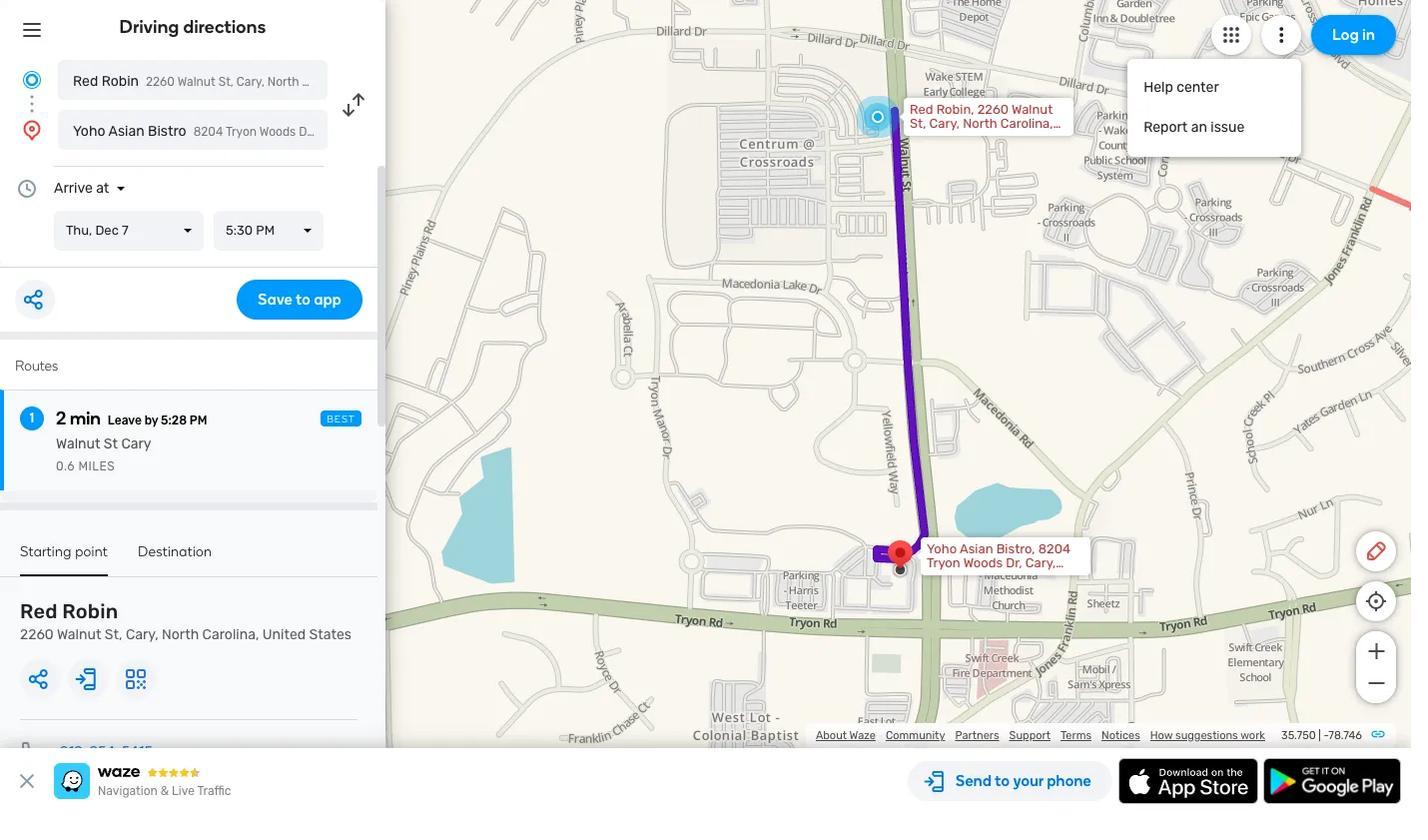 Task type: describe. For each thing, give the bounding box(es) containing it.
clock image
[[15, 177, 39, 201]]

0.6
[[56, 460, 75, 473]]

1 horizontal spatial carolina,
[[302, 75, 351, 89]]

waze
[[850, 729, 876, 742]]

starting point button
[[20, 543, 108, 576]]

call image
[[20, 740, 44, 764]]

1 horizontal spatial red
[[73, 73, 98, 90]]

1 horizontal spatial st,
[[218, 75, 234, 89]]

854-
[[89, 743, 122, 760]]

1 vertical spatial red robin 2260 walnut st, cary, north carolina, united states
[[20, 599, 352, 643]]

5:30
[[226, 223, 253, 238]]

0 vertical spatial robin
[[102, 73, 139, 90]]

zoom out image
[[1364, 671, 1389, 695]]

yoho asian bistro
[[73, 123, 186, 140]]

2 vertical spatial states
[[309, 626, 352, 643]]

traffic
[[197, 784, 231, 798]]

robin inside red robin 2260 walnut st, cary, north carolina, united states
[[62, 599, 118, 623]]

arrive at
[[54, 180, 109, 197]]

location image
[[20, 118, 44, 142]]

pencil image
[[1365, 539, 1389, 563]]

1 horizontal spatial 2260
[[146, 75, 175, 89]]

yoho
[[73, 123, 105, 140]]

walnut up yoho asian bistro button
[[177, 75, 216, 89]]

st, inside red robin, 2260 walnut st, cary, north carolina, united states
[[910, 116, 926, 131]]

5:30 pm list box
[[214, 211, 324, 251]]

7
[[122, 223, 129, 238]]

35.750 | -78.746
[[1282, 729, 1363, 742]]

starting point
[[20, 543, 108, 560]]

directions
[[183, 16, 266, 38]]

work
[[1241, 729, 1266, 742]]

point
[[75, 543, 108, 560]]

0 horizontal spatial united
[[263, 626, 306, 643]]

0 vertical spatial red robin 2260 walnut st, cary, north carolina, united states
[[73, 73, 430, 90]]

united inside red robin, 2260 walnut st, cary, north carolina, united states
[[910, 130, 950, 145]]

about
[[816, 729, 847, 742]]

0 horizontal spatial st,
[[105, 626, 122, 643]]

|
[[1319, 729, 1322, 742]]

yoho asian bistro button
[[58, 110, 328, 150]]

north inside red robin, 2260 walnut st, cary, north carolina, united states
[[963, 116, 998, 131]]

0 vertical spatial united
[[354, 75, 391, 89]]

2 vertical spatial carolina,
[[202, 626, 259, 643]]

st
[[104, 436, 118, 453]]

walnut down "starting point" button
[[57, 626, 101, 643]]

walnut st cary 0.6 miles
[[56, 436, 151, 473]]

miles
[[78, 460, 115, 473]]

support
[[1010, 729, 1051, 742]]

current location image
[[20, 68, 44, 92]]

2
[[56, 408, 66, 430]]

thu, dec 7 list box
[[54, 211, 204, 251]]

driving directions
[[119, 16, 266, 38]]

919-
[[60, 743, 89, 760]]

2260 inside red robin, 2260 walnut st, cary, north carolina, united states
[[978, 102, 1009, 117]]

35.750
[[1282, 729, 1316, 742]]

support link
[[1010, 729, 1051, 742]]

navigation & live traffic
[[98, 784, 231, 798]]

red inside red robin, 2260 walnut st, cary, north carolina, united states
[[910, 102, 933, 117]]



Task type: vqa. For each thing, say whether or not it's contained in the screenshot.
7 Min Arrive At 4:35 Pm
no



Task type: locate. For each thing, give the bounding box(es) containing it.
2 horizontal spatial cary,
[[930, 116, 960, 131]]

st, down directions
[[218, 75, 234, 89]]

0 vertical spatial red
[[73, 73, 98, 90]]

5:30 pm
[[226, 223, 275, 238]]

0 vertical spatial 2260
[[146, 75, 175, 89]]

1 vertical spatial states
[[953, 130, 993, 145]]

1 vertical spatial united
[[910, 130, 950, 145]]

0 vertical spatial pm
[[256, 223, 275, 238]]

asian
[[108, 123, 144, 140]]

robin down "starting point" button
[[62, 599, 118, 623]]

2 horizontal spatial north
[[963, 116, 998, 131]]

1 vertical spatial robin
[[62, 599, 118, 623]]

arrive
[[54, 180, 93, 197]]

5:28
[[161, 414, 187, 428]]

red down "starting point" button
[[20, 599, 58, 623]]

terms
[[1061, 729, 1092, 742]]

thu, dec 7
[[66, 223, 129, 238]]

red
[[73, 73, 98, 90], [910, 102, 933, 117], [20, 599, 58, 623]]

north
[[268, 75, 299, 89], [963, 116, 998, 131], [162, 626, 199, 643]]

red robin 2260 walnut st, cary, north carolina, united states
[[73, 73, 430, 90], [20, 599, 352, 643]]

link image
[[1371, 726, 1387, 742]]

2260
[[146, 75, 175, 89], [978, 102, 1009, 117], [20, 626, 54, 643]]

how
[[1151, 729, 1173, 742]]

red robin 2260 walnut st, cary, north carolina, united states down destination button
[[20, 599, 352, 643]]

1 vertical spatial cary,
[[930, 116, 960, 131]]

routes
[[15, 358, 58, 375]]

destination
[[138, 543, 212, 560]]

min
[[70, 408, 101, 430]]

78.746
[[1329, 729, 1363, 742]]

2 horizontal spatial 2260
[[978, 102, 1009, 117]]

walnut inside red robin, 2260 walnut st, cary, north carolina, united states
[[1012, 102, 1053, 117]]

2 vertical spatial north
[[162, 626, 199, 643]]

community
[[886, 729, 945, 742]]

0 horizontal spatial 2260
[[20, 626, 54, 643]]

2 min leave by 5:28 pm
[[56, 408, 207, 430]]

pm inside list box
[[256, 223, 275, 238]]

2 horizontal spatial red
[[910, 102, 933, 117]]

at
[[96, 180, 109, 197]]

0 horizontal spatial pm
[[190, 414, 207, 428]]

starting
[[20, 543, 71, 560]]

about waze community partners support terms notices how suggestions work
[[816, 729, 1266, 742]]

how suggestions work link
[[1151, 729, 1266, 742]]

notices
[[1102, 729, 1141, 742]]

1 vertical spatial 2260
[[978, 102, 1009, 117]]

2 vertical spatial st,
[[105, 626, 122, 643]]

partners link
[[955, 729, 1000, 742]]

driving
[[119, 16, 179, 38]]

best
[[327, 414, 356, 426]]

robin up asian
[[102, 73, 139, 90]]

pm inside 2 min leave by 5:28 pm
[[190, 414, 207, 428]]

&
[[161, 784, 169, 798]]

2260 right robin,
[[978, 102, 1009, 117]]

red up yoho
[[73, 73, 98, 90]]

red inside red robin 2260 walnut st, cary, north carolina, united states
[[20, 599, 58, 623]]

0 vertical spatial north
[[268, 75, 299, 89]]

suggestions
[[1176, 729, 1238, 742]]

partners
[[955, 729, 1000, 742]]

red left robin,
[[910, 102, 933, 117]]

st, down point
[[105, 626, 122, 643]]

1
[[30, 410, 34, 427]]

1 vertical spatial carolina,
[[1001, 116, 1053, 131]]

live
[[172, 784, 195, 798]]

terms link
[[1061, 729, 1092, 742]]

1 horizontal spatial north
[[268, 75, 299, 89]]

dec
[[95, 223, 119, 238]]

walnut right robin,
[[1012, 102, 1053, 117]]

919-854-5415 link
[[60, 743, 153, 760]]

leave
[[108, 414, 142, 428]]

robin
[[102, 73, 139, 90], [62, 599, 118, 623]]

919-854-5415
[[60, 743, 153, 760]]

2260 up bistro
[[146, 75, 175, 89]]

0 vertical spatial carolina,
[[302, 75, 351, 89]]

robin,
[[937, 102, 975, 117]]

about waze link
[[816, 729, 876, 742]]

2 horizontal spatial states
[[953, 130, 993, 145]]

bistro
[[148, 123, 186, 140]]

1 horizontal spatial united
[[354, 75, 391, 89]]

0 horizontal spatial cary,
[[126, 626, 159, 643]]

0 vertical spatial states
[[394, 75, 430, 89]]

-
[[1324, 729, 1329, 742]]

destination button
[[138, 543, 212, 574]]

2 horizontal spatial united
[[910, 130, 950, 145]]

community link
[[886, 729, 945, 742]]

0 vertical spatial cary,
[[237, 75, 265, 89]]

2 vertical spatial united
[[263, 626, 306, 643]]

pm right 5:30
[[256, 223, 275, 238]]

5415
[[122, 743, 153, 760]]

2 horizontal spatial st,
[[910, 116, 926, 131]]

0 horizontal spatial carolina,
[[202, 626, 259, 643]]

cary
[[121, 436, 151, 453]]

st,
[[218, 75, 234, 89], [910, 116, 926, 131], [105, 626, 122, 643]]

carolina, inside red robin, 2260 walnut st, cary, north carolina, united states
[[1001, 116, 1053, 131]]

1 vertical spatial pm
[[190, 414, 207, 428]]

by
[[145, 414, 158, 428]]

2 vertical spatial cary,
[[126, 626, 159, 643]]

2 vertical spatial red
[[20, 599, 58, 623]]

0 horizontal spatial north
[[162, 626, 199, 643]]

2260 down "starting point" button
[[20, 626, 54, 643]]

thu,
[[66, 223, 92, 238]]

0 vertical spatial st,
[[218, 75, 234, 89]]

pm right 5:28
[[190, 414, 207, 428]]

0 horizontal spatial red
[[20, 599, 58, 623]]

st, left robin,
[[910, 116, 926, 131]]

0 horizontal spatial states
[[309, 626, 352, 643]]

1 vertical spatial st,
[[910, 116, 926, 131]]

1 horizontal spatial states
[[394, 75, 430, 89]]

cary, inside red robin, 2260 walnut st, cary, north carolina, united states
[[930, 116, 960, 131]]

walnut inside walnut st cary 0.6 miles
[[56, 436, 100, 453]]

1 horizontal spatial pm
[[256, 223, 275, 238]]

navigation
[[98, 784, 158, 798]]

x image
[[15, 769, 39, 793]]

red robin 2260 walnut st, cary, north carolina, united states down directions
[[73, 73, 430, 90]]

carolina,
[[302, 75, 351, 89], [1001, 116, 1053, 131], [202, 626, 259, 643]]

walnut up 0.6
[[56, 436, 100, 453]]

1 vertical spatial red
[[910, 102, 933, 117]]

united
[[354, 75, 391, 89], [910, 130, 950, 145], [263, 626, 306, 643]]

2 horizontal spatial carolina,
[[1001, 116, 1053, 131]]

pm
[[256, 223, 275, 238], [190, 414, 207, 428]]

walnut
[[177, 75, 216, 89], [1012, 102, 1053, 117], [56, 436, 100, 453], [57, 626, 101, 643]]

1 vertical spatial north
[[963, 116, 998, 131]]

2 vertical spatial 2260
[[20, 626, 54, 643]]

notices link
[[1102, 729, 1141, 742]]

zoom in image
[[1364, 639, 1389, 663]]

1 horizontal spatial cary,
[[237, 75, 265, 89]]

states
[[394, 75, 430, 89], [953, 130, 993, 145], [309, 626, 352, 643]]

red robin, 2260 walnut st, cary, north carolina, united states
[[910, 102, 1053, 145]]

cary,
[[237, 75, 265, 89], [930, 116, 960, 131], [126, 626, 159, 643]]

states inside red robin, 2260 walnut st, cary, north carolina, united states
[[953, 130, 993, 145]]



